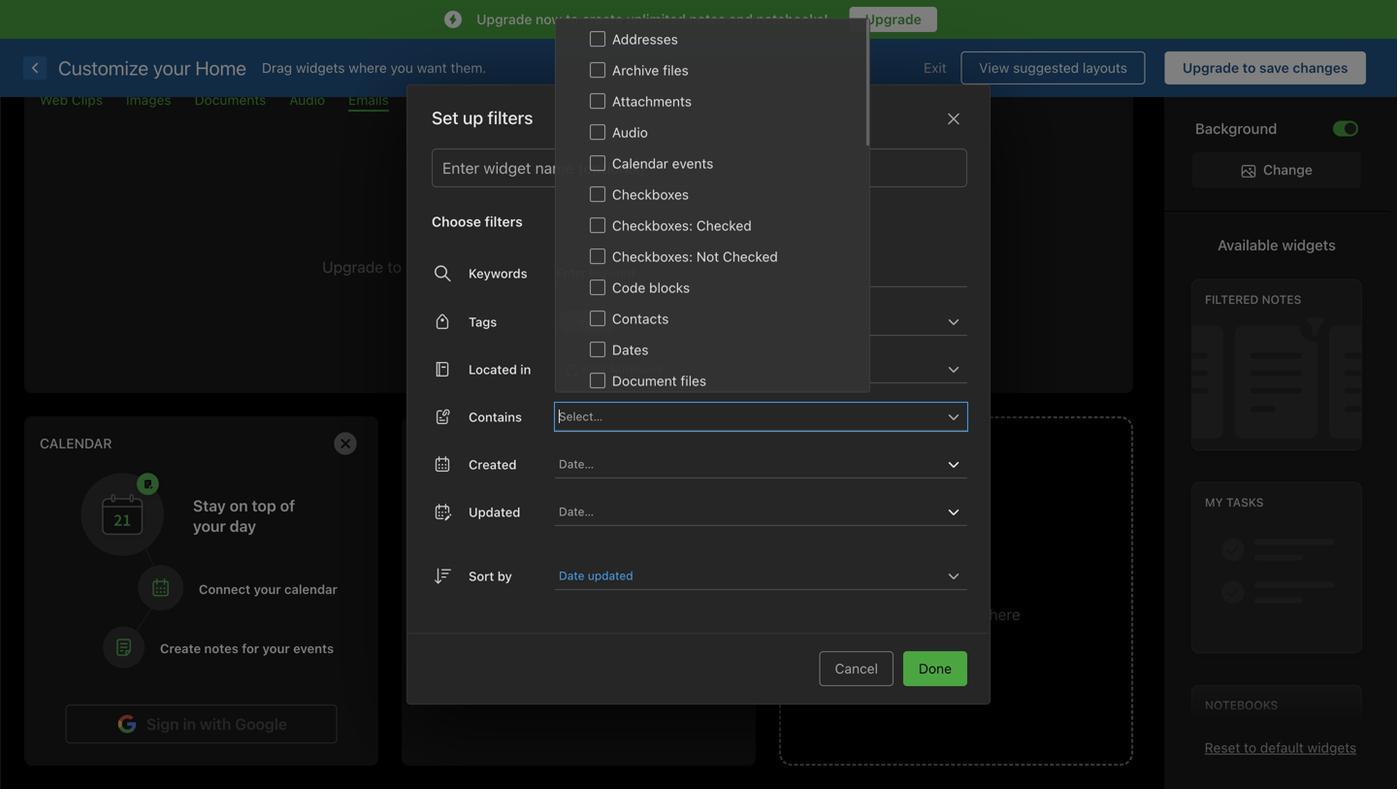 Task type: describe. For each thing, give the bounding box(es) containing it.
tags
[[469, 314, 497, 329]]

0 vertical spatial to
[[566, 11, 579, 27]]

Select112 checkbox
[[590, 280, 606, 295]]

Located in field
[[555, 355, 968, 383]]

1 vertical spatial checked
[[723, 249, 778, 265]]

 input text field
[[638, 562, 942, 589]]

tasks
[[1227, 495, 1264, 509]]

suggested
[[1013, 60, 1079, 76]]

checkboxes: not checked
[[612, 249, 778, 265]]

view suggested layouts button
[[962, 51, 1146, 84]]

calendar
[[612, 156, 669, 172]]

set
[[432, 107, 459, 128]]

widgets right default
[[1308, 740, 1357, 756]]

widgets for drag widgets here
[[930, 605, 985, 624]]

unlimited
[[627, 11, 686, 27]]

Tags field
[[555, 308, 968, 336]]

background
[[1196, 120, 1278, 137]]

keywords
[[469, 266, 528, 280]]

now
[[536, 11, 562, 27]]

located
[[469, 362, 517, 376]]

1 remove image from the left
[[326, 424, 365, 463]]

default
[[1261, 740, 1304, 756]]

 input text field for tags
[[618, 308, 942, 335]]

created
[[469, 457, 517, 471]]

Updated Date picker field
[[555, 498, 992, 526]]

drag widgets here
[[892, 605, 1021, 624]]

up
[[463, 107, 483, 128]]

set up filters
[[432, 107, 533, 128]]

to for upgrade
[[1243, 60, 1256, 76]]

Select114 checkbox
[[590, 342, 606, 357]]

Select113 checkbox
[[590, 311, 606, 326]]

notes
[[1262, 292, 1302, 306]]

reset to default widgets button
[[1205, 740, 1357, 756]]

Contains field
[[555, 403, 968, 431]]

0 vertical spatial filters
[[488, 107, 533, 128]]

view suggested layouts
[[980, 60, 1128, 76]]

upgrade for upgrade now to create unlimited notes and notebooks!
[[477, 11, 532, 27]]

layouts
[[1083, 60, 1128, 76]]

Sort by field
[[555, 562, 968, 590]]

choose
[[432, 214, 481, 230]]

Select108 checkbox
[[590, 155, 606, 171]]

drag for drag widgets here
[[892, 605, 926, 624]]

changes
[[1293, 60, 1349, 76]]

Select104 checkbox
[[590, 31, 606, 47]]

Created Date picker field
[[555, 450, 992, 478]]

filtered notes
[[1205, 292, 1302, 306]]

close image
[[942, 107, 966, 130]]

here
[[990, 605, 1021, 624]]

1 vertical spatial filters
[[485, 214, 523, 230]]

by
[[498, 569, 512, 583]]

checkboxes
[[612, 187, 689, 203]]

audio
[[612, 125, 648, 141]]

blocks
[[649, 280, 690, 296]]

change
[[1264, 162, 1313, 178]]

date updated button
[[559, 564, 636, 587]]

and
[[729, 11, 753, 27]]

them.
[[451, 60, 487, 76]]

choose filters
[[432, 214, 523, 230]]

upgrade for upgrade to save changes
[[1183, 60, 1240, 76]]

updated
[[588, 569, 633, 582]]

addresses
[[612, 31, 678, 47]]

you
[[391, 60, 413, 76]]

want
[[417, 60, 447, 76]]

cancel
[[835, 660, 878, 676]]

create
[[582, 11, 623, 27]]

upgrade for upgrade
[[865, 11, 922, 27]]

Select106 checkbox
[[590, 93, 606, 109]]

reset
[[1205, 740, 1241, 756]]

your
[[153, 56, 191, 79]]

change button
[[1193, 152, 1362, 188]]

save
[[1260, 60, 1290, 76]]

Select107 checkbox
[[590, 124, 606, 140]]

Select105 checkbox
[[590, 62, 606, 78]]



Task type: vqa. For each thing, say whether or not it's contained in the screenshot.
tree
no



Task type: locate. For each thing, give the bounding box(es) containing it.
2 checkboxes: from the top
[[612, 249, 693, 265]]

0 vertical spatial drag
[[262, 60, 292, 76]]

widgets left where
[[296, 60, 345, 76]]

checkboxes: for checkboxes: not checked
[[612, 249, 693, 265]]

cancel button
[[820, 651, 894, 686]]

date… for updated
[[559, 505, 594, 518]]

date updated
[[559, 569, 633, 582]]

2 date… from the top
[[559, 505, 594, 518]]

customize
[[58, 56, 149, 79]]

0 vertical spatial  input text field
[[618, 308, 942, 335]]

Enter widget name (optional) text field
[[441, 149, 959, 186]]

not
[[697, 249, 719, 265]]

checkboxes:
[[612, 218, 693, 234], [612, 249, 693, 265]]

 input text field down enter keyword field
[[618, 308, 942, 335]]

contains
[[469, 409, 522, 424]]

1 horizontal spatial upgrade
[[865, 11, 922, 27]]

notebooks
[[1205, 698, 1279, 712]]

date… for created
[[559, 457, 594, 471]]

notebooks!
[[757, 11, 829, 27]]

1 checkboxes: from the top
[[612, 218, 693, 234]]

my
[[1205, 495, 1224, 509]]

in
[[521, 362, 531, 376]]

0 vertical spatial checked
[[697, 218, 752, 234]]

2 remove image from the left
[[704, 424, 742, 463]]

date… right 'created'
[[559, 457, 594, 471]]

0 vertical spatial checkboxes:
[[612, 218, 693, 234]]

date… up date at the left bottom of the page
[[559, 505, 594, 518]]

checkboxes: checked
[[612, 218, 752, 234]]

reset to default widgets
[[1205, 740, 1357, 756]]

calendar events
[[612, 156, 714, 172]]

1 vertical spatial files
[[681, 373, 707, 389]]

upgrade left now
[[477, 11, 532, 27]]

files right document on the left top of the page
[[681, 373, 707, 389]]

2 horizontal spatial upgrade
[[1183, 60, 1240, 76]]

drag right home
[[262, 60, 292, 76]]

sort by
[[469, 569, 512, 583]]

 input text field inside located in field
[[668, 355, 942, 382]]

checked
[[697, 218, 752, 234], [723, 249, 778, 265]]

Select115 checkbox
[[590, 373, 606, 388]]

attachments
[[612, 93, 692, 109]]

events
[[672, 156, 714, 172]]

exit button
[[910, 51, 962, 84]]

 input text field for located in
[[668, 355, 942, 382]]

to left save
[[1243, 60, 1256, 76]]

upgrade to save changes
[[1183, 60, 1349, 76]]

view
[[980, 60, 1010, 76]]

upgrade left save
[[1183, 60, 1240, 76]]

upgrade now to create unlimited notes and notebooks!
[[477, 11, 829, 27]]

 input text field
[[618, 308, 942, 335], [668, 355, 942, 382], [557, 403, 942, 430]]

files for document files
[[681, 373, 707, 389]]

filtered
[[1205, 292, 1259, 306]]

0 vertical spatial files
[[663, 62, 689, 78]]

date
[[559, 569, 585, 582]]

Select111 checkbox
[[590, 249, 606, 264]]

upgrade up the exit button
[[865, 11, 922, 27]]

0 horizontal spatial upgrade
[[477, 11, 532, 27]]

0 horizontal spatial drag
[[262, 60, 292, 76]]

2 vertical spatial  input text field
[[557, 403, 942, 430]]

archive
[[612, 62, 659, 78]]

drag for drag widgets where you want them.
[[262, 60, 292, 76]]

home
[[195, 56, 246, 79]]

filters right up
[[488, 107, 533, 128]]

 input text field down located in field
[[557, 403, 942, 430]]

checked up enter keyword field
[[723, 249, 778, 265]]

checkboxes: for checkboxes: checked
[[612, 218, 693, 234]]

drag up 'done'
[[892, 605, 926, 624]]

1 horizontal spatial remove image
[[704, 424, 742, 463]]

1 vertical spatial  input text field
[[668, 355, 942, 382]]

dates
[[612, 342, 649, 358]]

archive files
[[612, 62, 689, 78]]

filters
[[488, 107, 533, 128], [485, 214, 523, 230]]

archive files row group
[[556, 20, 867, 789]]

to right reset
[[1244, 740, 1257, 756]]

widgets right available
[[1283, 236, 1336, 253]]

sort
[[469, 569, 494, 583]]

checkboxes: up code blocks on the top of page
[[612, 249, 693, 265]]

 input text field down tags field
[[668, 355, 942, 382]]

1 date… from the top
[[559, 457, 594, 471]]

document
[[612, 373, 677, 389]]

files
[[663, 62, 689, 78], [681, 373, 707, 389]]

 input text field inside tags field
[[618, 308, 942, 335]]

 input text field for contains
[[557, 403, 942, 430]]

drag widgets where you want them.
[[262, 60, 487, 76]]

updated
[[469, 504, 521, 519]]

exit
[[924, 60, 947, 76]]

done button
[[904, 651, 968, 686]]

code
[[612, 280, 646, 296]]

my tasks
[[1205, 495, 1264, 509]]

checkboxes: down checkboxes
[[612, 218, 693, 234]]

date… inside created date picker "field"
[[559, 457, 594, 471]]

notes
[[690, 11, 726, 27]]

1 vertical spatial to
[[1243, 60, 1256, 76]]

filters right choose
[[485, 214, 523, 230]]

to right now
[[566, 11, 579, 27]]

drag
[[262, 60, 292, 76], [892, 605, 926, 624]]

to
[[566, 11, 579, 27], [1243, 60, 1256, 76], [1244, 740, 1257, 756]]

files for archive files
[[663, 62, 689, 78]]

Enter keyword field
[[555, 265, 968, 287]]

widgets for drag widgets where you want them.
[[296, 60, 345, 76]]

code blocks
[[612, 280, 690, 296]]

available widgets
[[1218, 236, 1336, 253]]

widgets left here
[[930, 605, 985, 624]]

Select110 checkbox
[[590, 218, 606, 233]]

files up the attachments
[[663, 62, 689, 78]]

date…
[[559, 457, 594, 471], [559, 505, 594, 518]]

 input text field inside contains field
[[557, 403, 942, 430]]

1 horizontal spatial drag
[[892, 605, 926, 624]]

checked up not
[[697, 218, 752, 234]]

0 horizontal spatial remove image
[[326, 424, 365, 463]]

0 vertical spatial date…
[[559, 457, 594, 471]]

Select109 checkbox
[[590, 186, 606, 202]]

date… inside the updated date picker "field"
[[559, 505, 594, 518]]

1 vertical spatial drag
[[892, 605, 926, 624]]

2 vertical spatial to
[[1244, 740, 1257, 756]]

where
[[349, 60, 387, 76]]

upgrade to save changes button
[[1165, 51, 1367, 84]]

contacts
[[612, 311, 669, 327]]

remove image
[[326, 424, 365, 463], [704, 424, 742, 463]]

located in
[[469, 362, 531, 376]]

to inside button
[[1243, 60, 1256, 76]]

upgrade button
[[850, 7, 937, 32]]

customize your home
[[58, 56, 246, 79]]

available
[[1218, 236, 1279, 253]]

done
[[919, 660, 952, 676]]

widgets for available widgets
[[1283, 236, 1336, 253]]

widgets
[[296, 60, 345, 76], [1283, 236, 1336, 253], [930, 605, 985, 624], [1308, 740, 1357, 756]]

document files
[[612, 373, 707, 389]]

to for reset
[[1244, 740, 1257, 756]]

upgrade
[[477, 11, 532, 27], [865, 11, 922, 27], [1183, 60, 1240, 76]]

1 vertical spatial checkboxes:
[[612, 249, 693, 265]]

1 vertical spatial date…
[[559, 505, 594, 518]]



